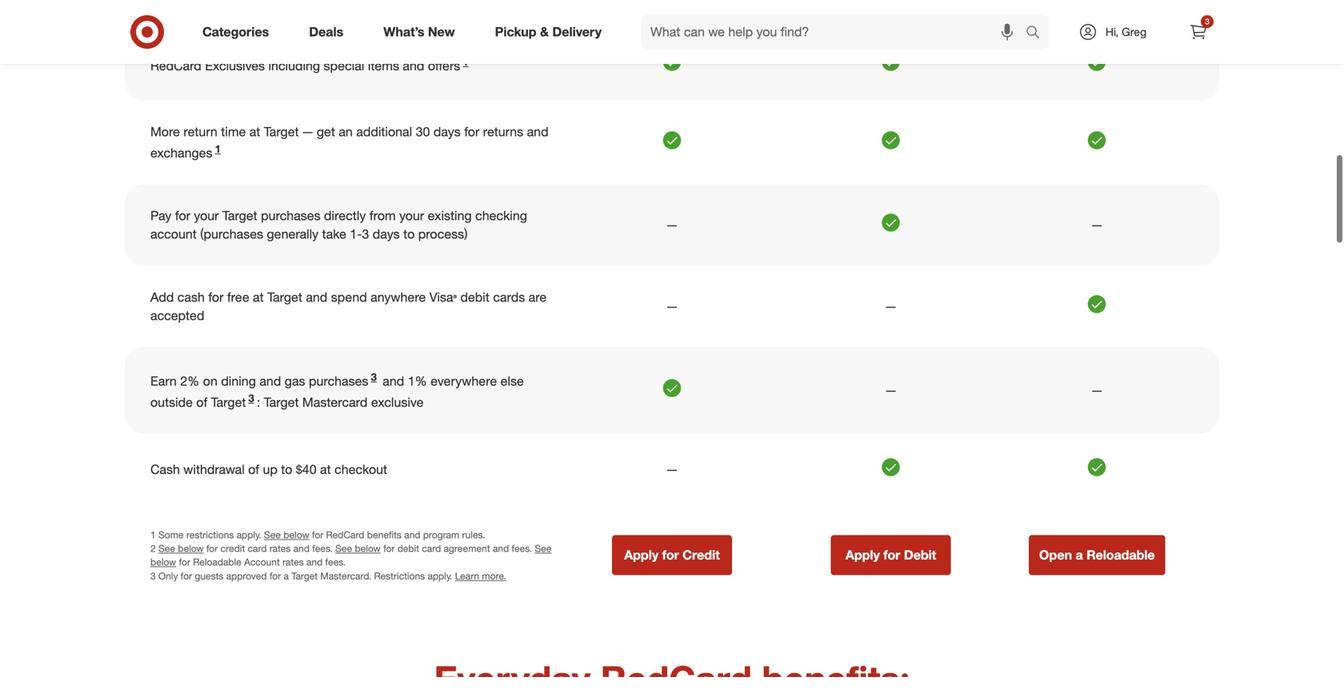 Task type: describe. For each thing, give the bounding box(es) containing it.
outside
[[150, 395, 193, 410]]

program
[[423, 529, 460, 541]]

2
[[150, 543, 156, 555]]

hi, greg
[[1106, 25, 1147, 39]]

1 vertical spatial apply.
[[428, 571, 453, 583]]

pickup
[[495, 24, 537, 40]]

pickup & delivery link
[[482, 14, 622, 50]]

account
[[150, 227, 197, 242]]

greg
[[1122, 25, 1147, 39]]

redcard inside redcard exclusives including special items and offers 1
[[150, 58, 202, 74]]

3 inside 'pay for your target purchases directly from your existing checking account (purchases generally take 1-3 days to process)'
[[362, 227, 369, 242]]

1 card from the left
[[248, 543, 267, 555]]

3 : target mastercard exclusive
[[248, 392, 424, 410]]

are
[[529, 290, 547, 305]]

categories link
[[189, 14, 289, 50]]

more.
[[482, 571, 506, 583]]

special
[[324, 58, 365, 74]]

2 card from the left
[[422, 543, 441, 555]]

gas
[[285, 374, 305, 389]]

and inside and 1% everywhere else outside of target
[[383, 374, 404, 389]]

for up the see below
[[312, 529, 324, 541]]

redcard inside 1 some restrictions apply. see below for redcard benefits and program rules. 2 see below for credit card rates and fees. see below for debit card agreement and fees.
[[326, 529, 365, 541]]

debit inside 1 some restrictions apply. see below for redcard benefits and program rules. 2 see below for credit card rates and fees. see below for debit card agreement and fees.
[[398, 543, 419, 555]]

else
[[501, 374, 524, 389]]

open
[[1040, 548, 1073, 564]]

spend
[[331, 290, 367, 305]]

pay
[[150, 208, 172, 224]]

for reloadable account rates and fees.
[[176, 557, 346, 569]]

offers
[[428, 58, 460, 74]]

and 1% everywhere else outside of target
[[150, 374, 524, 410]]

new
[[428, 24, 455, 40]]

What can we help you find? suggestions appear below search field
[[641, 14, 1030, 50]]

for right only
[[181, 571, 192, 583]]

learn
[[455, 571, 479, 583]]

of inside and 1% everywhere else outside of target
[[196, 395, 207, 410]]

and inside redcard exclusives including special items and offers 1
[[403, 58, 425, 74]]

benefits
[[367, 529, 402, 541]]

cards
[[493, 290, 525, 305]]

exclusives
[[205, 58, 265, 74]]

at inside add cash for free at target and spend anywhere visa® debit cards are accepted
[[253, 290, 264, 305]]

below down the benefits
[[355, 543, 381, 555]]

cash
[[178, 290, 205, 305]]

returns
[[483, 124, 524, 140]]

exclusive
[[371, 395, 424, 410]]

rates inside 1 some restrictions apply. see below for redcard benefits and program rules. 2 see below for credit card rates and fees. see below for debit card agreement and fees.
[[270, 543, 291, 555]]

restrictions
[[186, 529, 234, 541]]

0 horizontal spatial a
[[284, 571, 289, 583]]

to inside 'pay for your target purchases directly from your existing checking account (purchases generally take 1-3 days to process)'
[[403, 227, 415, 242]]

cash
[[150, 462, 180, 478]]

take
[[322, 227, 346, 242]]

reloadable inside open a reloadable link
[[1087, 548, 1155, 564]]

apply for debit link
[[831, 536, 951, 576]]

3 for 3
[[1206, 16, 1210, 26]]

1-
[[350, 227, 362, 242]]

only
[[158, 571, 178, 583]]

for inside 'pay for your target purchases directly from your existing checking account (purchases generally take 1-3 days to process)'
[[175, 208, 190, 224]]

directly
[[324, 208, 366, 224]]

for down some
[[179, 557, 190, 569]]

purchases inside earn 2% on dining and gas purchases 3
[[309, 374, 369, 389]]

restrictions
[[374, 571, 425, 583]]

accepted
[[150, 308, 204, 324]]

delivery
[[553, 24, 602, 40]]

see right 2
[[158, 543, 175, 555]]

1 for 1 some restrictions apply. see below for redcard benefits and program rules. 2 see below for credit card rates and fees. see below for debit card agreement and fees.
[[150, 529, 156, 541]]

— inside "more return time at target — get an additional 30 days for returns and exchanges"
[[303, 124, 313, 140]]

3 only for guests approved for a target mastercard. restrictions apply. learn more.
[[150, 571, 506, 583]]

on
[[203, 374, 218, 389]]

deals
[[309, 24, 344, 40]]

agreement
[[444, 543, 490, 555]]

credit
[[221, 543, 245, 555]]

add cash for free at target and spend anywhere visa® debit cards are accepted
[[150, 290, 547, 324]]

more return time at target — get an additional 30 days for returns and exchanges
[[150, 124, 549, 161]]

an
[[339, 124, 353, 140]]

process)
[[418, 227, 468, 242]]

everywhere
[[431, 374, 497, 389]]

(purchases
[[200, 227, 263, 242]]

generally
[[267, 227, 319, 242]]

redcard exclusives including special items and offers 1
[[150, 55, 469, 74]]

apply for apply for debit
[[846, 548, 880, 564]]

free
[[227, 290, 249, 305]]

2 vertical spatial 3 link
[[246, 392, 257, 410]]

existing
[[428, 208, 472, 224]]

time
[[221, 124, 246, 140]]

earn
[[150, 374, 177, 389]]

see below
[[150, 543, 552, 569]]

see up mastercard.
[[335, 543, 352, 555]]

search button
[[1019, 14, 1057, 53]]

add
[[150, 290, 174, 305]]

3 for 3 : target mastercard exclusive
[[248, 392, 254, 405]]



Task type: locate. For each thing, give the bounding box(es) containing it.
target inside add cash for free at target and spend anywhere visa® debit cards are accepted
[[267, 290, 302, 305]]

1 horizontal spatial days
[[434, 124, 461, 140]]

3 down directly
[[362, 227, 369, 242]]

target up (purchases
[[222, 208, 257, 224]]

for left credit
[[662, 548, 679, 564]]

3 right the "greg" on the right of page
[[1206, 16, 1210, 26]]

days right 30
[[434, 124, 461, 140]]

pay for your target purchases directly from your existing checking account (purchases generally take 1-3 days to process)
[[150, 208, 527, 242]]

earn 2% on dining and gas purchases 3
[[150, 371, 377, 389]]

—
[[303, 124, 313, 140], [667, 217, 678, 233], [1092, 217, 1103, 233], [667, 299, 678, 314], [886, 299, 897, 314], [886, 383, 897, 398], [1092, 383, 1103, 398], [667, 462, 678, 478]]

1 vertical spatial rates
[[283, 557, 304, 569]]

target inside 'pay for your target purchases directly from your existing checking account (purchases generally take 1-3 days to process)'
[[222, 208, 257, 224]]

apply for apply for credit
[[624, 548, 659, 564]]

1 horizontal spatial apply
[[846, 548, 880, 564]]

0 horizontal spatial your
[[194, 208, 219, 224]]

0 horizontal spatial 1
[[150, 529, 156, 541]]

for
[[464, 124, 480, 140], [175, 208, 190, 224], [208, 290, 224, 305], [312, 529, 324, 541], [206, 543, 218, 555], [383, 543, 395, 555], [662, 548, 679, 564], [884, 548, 901, 564], [179, 557, 190, 569], [181, 571, 192, 583], [270, 571, 281, 583]]

card
[[248, 543, 267, 555], [422, 543, 441, 555]]

visa®
[[430, 290, 457, 305]]

a right open
[[1076, 548, 1084, 564]]

0 horizontal spatial debit
[[398, 543, 419, 555]]

pickup & delivery
[[495, 24, 602, 40]]

card down program
[[422, 543, 441, 555]]

anywhere
[[371, 290, 426, 305]]

1 vertical spatial 1 link
[[212, 142, 223, 161]]

reloadable up guests
[[193, 557, 242, 569]]

1 horizontal spatial reloadable
[[1087, 548, 1155, 564]]

see right agreement
[[535, 543, 552, 555]]

for left debit on the bottom right of page
[[884, 548, 901, 564]]

3 inside 3 : target mastercard exclusive
[[248, 392, 254, 405]]

1 vertical spatial debit
[[398, 543, 419, 555]]

1 horizontal spatial your
[[399, 208, 424, 224]]

mastercard
[[302, 395, 368, 410]]

3 link down dining
[[246, 392, 257, 410]]

2 vertical spatial at
[[320, 462, 331, 478]]

get
[[317, 124, 335, 140]]

rates right account
[[283, 557, 304, 569]]

3 inside earn 2% on dining and gas purchases 3
[[371, 371, 377, 384]]

for left returns
[[464, 124, 480, 140]]

apply. inside 1 some restrictions apply. see below for redcard benefits and program rules. 2 see below for credit card rates and fees. see below for debit card agreement and fees.
[[237, 529, 261, 541]]

0 vertical spatial a
[[1076, 548, 1084, 564]]

for down account
[[270, 571, 281, 583]]

up
[[263, 462, 278, 478]]

1 inside redcard exclusives including special items and offers 1
[[463, 55, 469, 68]]

1 horizontal spatial 1 link
[[460, 55, 471, 74]]

1 vertical spatial at
[[253, 290, 264, 305]]

mastercard.
[[320, 571, 371, 583]]

credit
[[683, 548, 720, 564]]

target inside 3 : target mastercard exclusive
[[264, 395, 299, 410]]

redcard up the see below
[[326, 529, 365, 541]]

see inside the see below
[[535, 543, 552, 555]]

target
[[264, 124, 299, 140], [222, 208, 257, 224], [267, 290, 302, 305], [211, 395, 246, 410], [264, 395, 299, 410], [292, 571, 318, 583]]

of down on on the left of page
[[196, 395, 207, 410]]

1 horizontal spatial a
[[1076, 548, 1084, 564]]

apply. left learn
[[428, 571, 453, 583]]

apply for debit
[[846, 548, 937, 564]]

for inside "more return time at target — get an additional 30 days for returns and exchanges"
[[464, 124, 480, 140]]

and inside earn 2% on dining and gas purchases 3
[[260, 374, 281, 389]]

2 vertical spatial 1
[[150, 529, 156, 541]]

1%
[[408, 374, 427, 389]]

1 link
[[460, 55, 471, 74], [212, 142, 223, 161]]

below up only
[[150, 557, 176, 569]]

0 horizontal spatial redcard
[[150, 58, 202, 74]]

0 vertical spatial at
[[249, 124, 260, 140]]

apply for credit link
[[612, 536, 732, 576]]

3 for 3 only for guests approved for a target mastercard. restrictions apply. learn more.
[[150, 571, 156, 583]]

1 horizontal spatial 3 link
[[369, 371, 379, 389]]

what's
[[384, 24, 425, 40]]

at
[[249, 124, 260, 140], [253, 290, 264, 305], [320, 462, 331, 478]]

a inside open a reloadable link
[[1076, 548, 1084, 564]]

for up account
[[175, 208, 190, 224]]

1 apply from the left
[[624, 548, 659, 564]]

1 vertical spatial to
[[281, 462, 293, 478]]

1 vertical spatial 1
[[215, 142, 221, 155]]

0 horizontal spatial apply.
[[237, 529, 261, 541]]

days down from
[[373, 227, 400, 242]]

0 vertical spatial 1 link
[[460, 55, 471, 74]]

debit inside add cash for free at target and spend anywhere visa® debit cards are accepted
[[461, 290, 490, 305]]

1 vertical spatial of
[[248, 462, 259, 478]]

apply for credit
[[624, 548, 720, 564]]

purchases inside 'pay for your target purchases directly from your existing checking account (purchases generally take 1-3 days to process)'
[[261, 208, 321, 224]]

0 vertical spatial rates
[[270, 543, 291, 555]]

1 vertical spatial 3 link
[[369, 371, 379, 389]]

0 horizontal spatial reloadable
[[193, 557, 242, 569]]

1 horizontal spatial apply.
[[428, 571, 453, 583]]

1 your from the left
[[194, 208, 219, 224]]

1 horizontal spatial redcard
[[326, 529, 365, 541]]

1 vertical spatial purchases
[[309, 374, 369, 389]]

dining
[[221, 374, 256, 389]]

0 vertical spatial apply.
[[237, 529, 261, 541]]

at right $40
[[320, 462, 331, 478]]

below inside the see below
[[150, 557, 176, 569]]

below down restrictions
[[178, 543, 204, 555]]

target right free
[[267, 290, 302, 305]]

a
[[1076, 548, 1084, 564], [284, 571, 289, 583]]

0 horizontal spatial 1 link
[[212, 142, 223, 161]]

account
[[244, 557, 280, 569]]

0 vertical spatial 1
[[463, 55, 469, 68]]

apply left debit on the bottom right of page
[[846, 548, 880, 564]]

0 vertical spatial 3 link
[[1181, 14, 1217, 50]]

1 link down time
[[212, 142, 223, 161]]

0 horizontal spatial card
[[248, 543, 267, 555]]

1 horizontal spatial card
[[422, 543, 441, 555]]

1 link for more return time at target — get an additional 30 days for returns and exchanges
[[212, 142, 223, 161]]

at right time
[[249, 124, 260, 140]]

days inside 'pay for your target purchases directly from your existing checking account (purchases generally take 1-3 days to process)'
[[373, 227, 400, 242]]

2 horizontal spatial 1
[[463, 55, 469, 68]]

and
[[403, 58, 425, 74], [527, 124, 549, 140], [306, 290, 328, 305], [260, 374, 281, 389], [383, 374, 404, 389], [404, 529, 421, 541], [294, 543, 310, 555], [493, 543, 509, 555], [307, 557, 323, 569]]

apply left credit
[[624, 548, 659, 564]]

redcard
[[150, 58, 202, 74], [326, 529, 365, 541]]

0 horizontal spatial 3 link
[[246, 392, 257, 410]]

apply.
[[237, 529, 261, 541], [428, 571, 453, 583]]

fees.
[[312, 543, 333, 555], [512, 543, 532, 555], [325, 557, 346, 569]]

0 vertical spatial days
[[434, 124, 461, 140]]

target right :
[[264, 395, 299, 410]]

0 horizontal spatial apply
[[624, 548, 659, 564]]

days inside "more return time at target — get an additional 30 days for returns and exchanges"
[[434, 124, 461, 140]]

target down dining
[[211, 395, 246, 410]]

1 horizontal spatial to
[[403, 227, 415, 242]]

3 left :
[[248, 392, 254, 405]]

30
[[416, 124, 430, 140]]

open a reloadable link
[[1029, 536, 1166, 576]]

below up for reloadable account rates and fees.
[[284, 529, 309, 541]]

additional
[[356, 124, 412, 140]]

withdrawal
[[184, 462, 245, 478]]

2 horizontal spatial 3 link
[[1181, 14, 1217, 50]]

apply. up credit
[[237, 529, 261, 541]]

purchases up generally
[[261, 208, 321, 224]]

see
[[264, 529, 281, 541], [158, 543, 175, 555], [335, 543, 352, 555], [535, 543, 552, 555]]

apply
[[624, 548, 659, 564], [846, 548, 880, 564]]

1 for 1
[[215, 142, 221, 155]]

what's new
[[384, 24, 455, 40]]

reloadable right open
[[1087, 548, 1155, 564]]

3 up exclusive
[[371, 371, 377, 384]]

from
[[370, 208, 396, 224]]

debit down the benefits
[[398, 543, 419, 555]]

card up for reloadable account rates and fees.
[[248, 543, 267, 555]]

target inside and 1% everywhere else outside of target
[[211, 395, 246, 410]]

purchases up 3 : target mastercard exclusive
[[309, 374, 369, 389]]

3 left only
[[150, 571, 156, 583]]

0 horizontal spatial of
[[196, 395, 207, 410]]

1 horizontal spatial debit
[[461, 290, 490, 305]]

0 horizontal spatial days
[[373, 227, 400, 242]]

2%
[[180, 374, 200, 389]]

including
[[269, 58, 320, 74]]

some
[[158, 529, 184, 541]]

1 link down what's new 'link'
[[460, 55, 471, 74]]

1 down "return"
[[215, 142, 221, 155]]

at right free
[[253, 290, 264, 305]]

exchanges
[[150, 145, 212, 161]]

0 vertical spatial redcard
[[150, 58, 202, 74]]

&
[[540, 24, 549, 40]]

days
[[434, 124, 461, 140], [373, 227, 400, 242]]

categories
[[203, 24, 269, 40]]

target inside "more return time at target — get an additional 30 days for returns and exchanges"
[[264, 124, 299, 140]]

approved
[[226, 571, 267, 583]]

for down restrictions
[[206, 543, 218, 555]]

what's new link
[[370, 14, 475, 50]]

1 some restrictions apply. see below for redcard benefits and program rules. 2 see below for credit card rates and fees. see below for debit card agreement and fees.
[[150, 529, 532, 555]]

and inside add cash for free at target and spend anywhere visa® debit cards are accepted
[[306, 290, 328, 305]]

debit right 'visa®'
[[461, 290, 490, 305]]

for down the benefits
[[383, 543, 395, 555]]

of left the up
[[248, 462, 259, 478]]

checkout
[[335, 462, 387, 478]]

1 link for redcard exclusives including special items and offers
[[460, 55, 471, 74]]

0 vertical spatial of
[[196, 395, 207, 410]]

to right the up
[[281, 462, 293, 478]]

purchases
[[261, 208, 321, 224], [309, 374, 369, 389]]

hi,
[[1106, 25, 1119, 39]]

at inside "more return time at target — get an additional 30 days for returns and exchanges"
[[249, 124, 260, 140]]

for inside add cash for free at target and spend anywhere visa® debit cards are accepted
[[208, 290, 224, 305]]

your right from
[[399, 208, 424, 224]]

a down for reloadable account rates and fees.
[[284, 571, 289, 583]]

1
[[463, 55, 469, 68], [215, 142, 221, 155], [150, 529, 156, 541]]

target left mastercard.
[[292, 571, 318, 583]]

rates up account
[[270, 543, 291, 555]]

1 up 2
[[150, 529, 156, 541]]

0 vertical spatial to
[[403, 227, 415, 242]]

debit
[[461, 290, 490, 305], [398, 543, 419, 555]]

open a reloadable
[[1040, 548, 1155, 564]]

your up (purchases
[[194, 208, 219, 224]]

redcard left 'exclusives'
[[150, 58, 202, 74]]

1 vertical spatial redcard
[[326, 529, 365, 541]]

to left process)
[[403, 227, 415, 242]]

deals link
[[296, 14, 364, 50]]

0 horizontal spatial to
[[281, 462, 293, 478]]

3 link right the "greg" on the right of page
[[1181, 14, 1217, 50]]

to
[[403, 227, 415, 242], [281, 462, 293, 478]]

for left free
[[208, 290, 224, 305]]

1 inside 1 some restrictions apply. see below for redcard benefits and program rules. 2 see below for credit card rates and fees. see below for debit card agreement and fees.
[[150, 529, 156, 541]]

1 right offers
[[463, 55, 469, 68]]

target left get
[[264, 124, 299, 140]]

0 vertical spatial debit
[[461, 290, 490, 305]]

2 your from the left
[[399, 208, 424, 224]]

return
[[184, 124, 218, 140]]

items
[[368, 58, 399, 74]]

1 vertical spatial days
[[373, 227, 400, 242]]

checking
[[476, 208, 527, 224]]

1 vertical spatial a
[[284, 571, 289, 583]]

$40
[[296, 462, 317, 478]]

and inside "more return time at target — get an additional 30 days for returns and exchanges"
[[527, 124, 549, 140]]

1 horizontal spatial 1
[[215, 142, 221, 155]]

rules.
[[462, 529, 485, 541]]

debit
[[904, 548, 937, 564]]

2 apply from the left
[[846, 548, 880, 564]]

cash withdrawal of up to $40 at checkout
[[150, 462, 387, 478]]

3 link up exclusive
[[369, 371, 379, 389]]

see up account
[[264, 529, 281, 541]]

1 horizontal spatial of
[[248, 462, 259, 478]]

3 link
[[1181, 14, 1217, 50], [369, 371, 379, 389], [246, 392, 257, 410]]

0 vertical spatial purchases
[[261, 208, 321, 224]]



Task type: vqa. For each thing, say whether or not it's contained in the screenshot.
3 corresponding to 3 : Target Mastercard exclusive
yes



